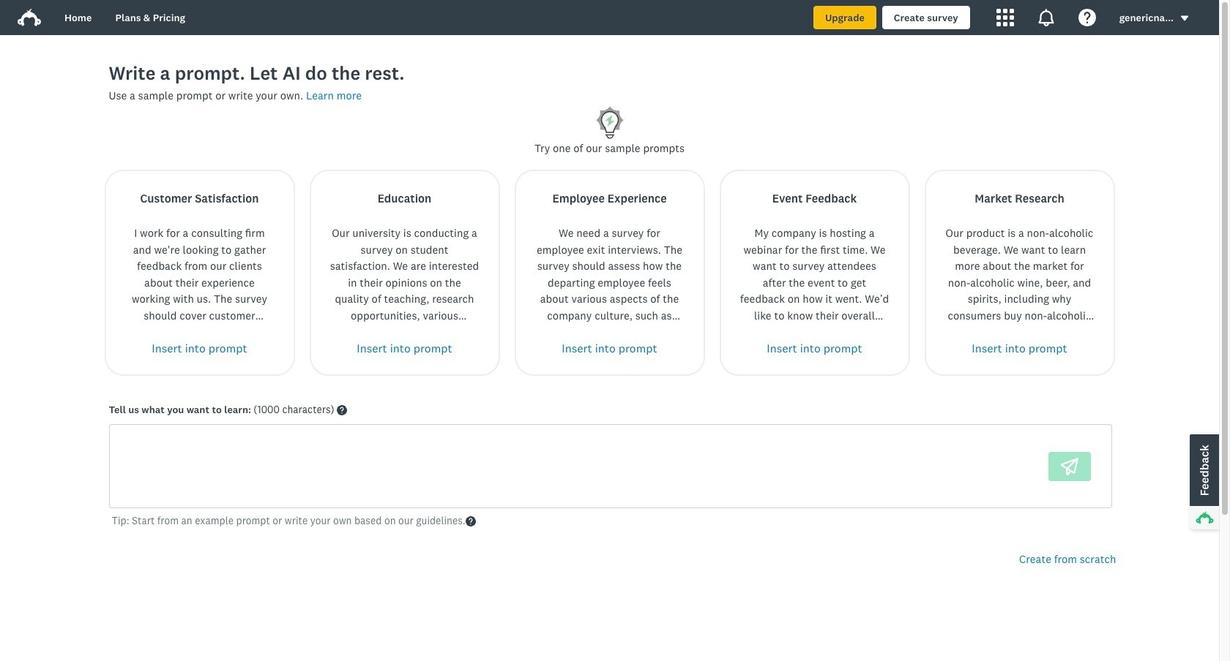 Task type: locate. For each thing, give the bounding box(es) containing it.
0 vertical spatial hover for help content image
[[337, 406, 347, 416]]

dropdown arrow icon image
[[1180, 13, 1190, 24], [1181, 16, 1189, 21]]

hover for help content image
[[337, 406, 347, 416], [466, 517, 476, 527]]

1 vertical spatial hover for help content image
[[466, 517, 476, 527]]

0 horizontal spatial hover for help content image
[[337, 406, 347, 416]]

light bulb with lightning bolt inside showing a new idea image
[[592, 104, 627, 140]]

2 brand logo image from the top
[[18, 9, 41, 26]]

1 horizontal spatial hover for help content image
[[466, 517, 476, 527]]

notification center icon image
[[1037, 9, 1055, 26]]

products icon image
[[996, 9, 1014, 26], [996, 9, 1014, 26]]

brand logo image
[[18, 6, 41, 29], [18, 9, 41, 26]]



Task type: describe. For each thing, give the bounding box(es) containing it.
help icon image
[[1078, 9, 1096, 26]]

1 brand logo image from the top
[[18, 6, 41, 29]]



Task type: vqa. For each thing, say whether or not it's contained in the screenshot.
Hover for help content icon to the left
yes



